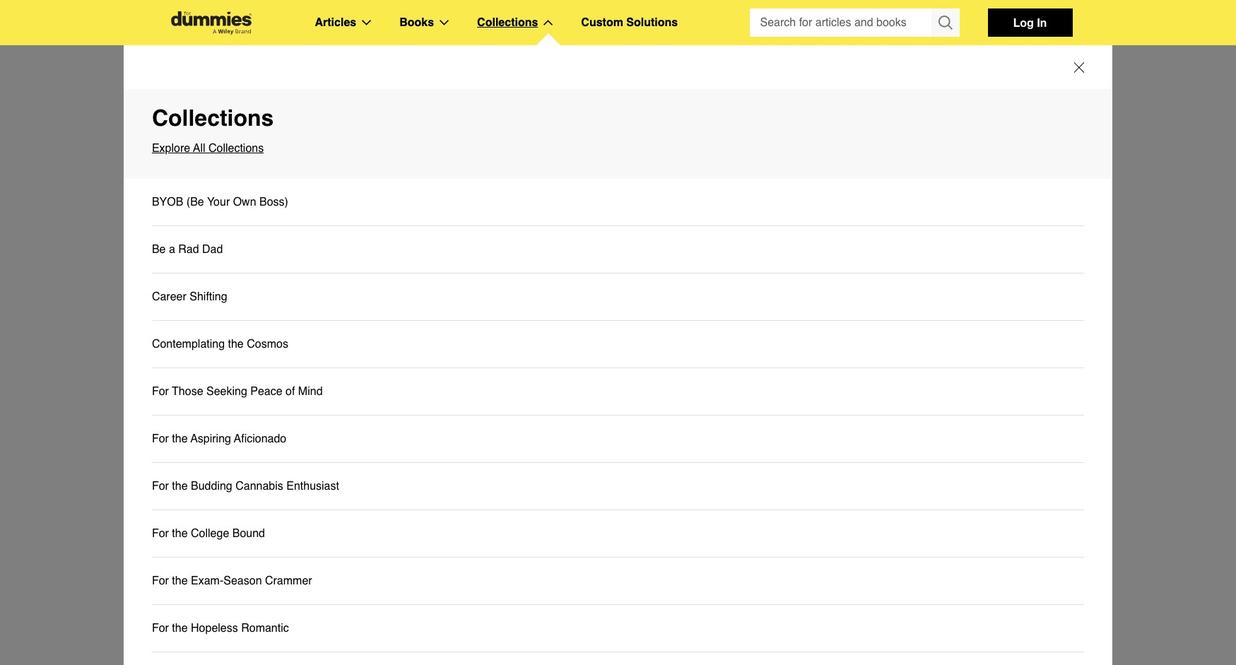 Task type: describe. For each thing, give the bounding box(es) containing it.
1 vertical spatial seeking
[[206, 385, 247, 398]]

various
[[569, 370, 606, 383]]

Search for articles and books text field
[[750, 8, 933, 37]]

make
[[401, 352, 428, 365]]

stress,
[[452, 370, 485, 383]]

2
[[1027, 643, 1033, 655]]

2 for the hopeless romantic link from the top
[[152, 619, 289, 638]]

1 your from the left
[[329, 389, 351, 401]]

the for cosmos
[[228, 338, 244, 351]]

custom solutions link
[[581, 13, 678, 32]]

oldest
[[495, 643, 525, 655]]

1 vertical spatial those
[[172, 385, 203, 398]]

2 for the college bound link from the top
[[152, 524, 265, 543]]

1 and from the left
[[285, 370, 304, 383]]

cannabis
[[236, 480, 283, 493]]

aspiring
[[191, 433, 231, 445]]

2 vertical spatial those
[[346, 585, 412, 611]]

open article categories image
[[362, 20, 371, 25]]

all
[[193, 142, 205, 155]]

1 be a rad dad link from the top
[[152, 226, 1084, 274]]

combines
[[192, 370, 240, 383]]

page 1 of 2
[[983, 643, 1033, 655]]

cosmos
[[247, 338, 288, 351]]

log in link
[[988, 8, 1073, 37]]

2 vertical spatial peace
[[512, 585, 577, 611]]

0 vertical spatial seeking
[[373, 251, 508, 292]]

open collections list image
[[544, 20, 553, 25]]

mindfulness
[[431, 352, 492, 365]]

a
[[169, 243, 175, 256]]

enthusiast
[[286, 480, 339, 493]]

articles for articles
[[315, 16, 356, 29]]

0 vertical spatial collections
[[477, 16, 538, 29]]

season
[[224, 575, 262, 587]]

0 horizontal spatial mind
[[192, 293, 274, 334]]

brain)
[[354, 389, 383, 401]]

books
[[399, 16, 434, 29]]

for the aspiring aficionado
[[152, 433, 286, 445]]

explore all collections
[[152, 142, 264, 155]]

insights
[[243, 370, 282, 383]]

contemplating
[[152, 338, 225, 351]]

budding
[[191, 480, 232, 493]]

byob (be your own boss)
[[152, 196, 288, 209]]

practices
[[495, 352, 540, 365]]

0 vertical spatial peace
[[518, 251, 620, 292]]

1 for the aspiring aficionado link from the top
[[152, 416, 1084, 463]]

dad
[[202, 243, 223, 256]]

2 be a rad dad link from the top
[[152, 240, 223, 259]]

byob
[[152, 196, 183, 209]]

2 byob (be your own boss) link from the top
[[152, 193, 288, 211]]

solutions
[[626, 16, 678, 29]]

articles from for those seeking peace of mind
[[164, 585, 664, 611]]

sort
[[407, 643, 425, 655]]

disorders
[[192, 389, 238, 401]]

1
[[1008, 643, 1014, 655]]

explore
[[152, 142, 190, 155]]

searching for ways to alleviate anxiety or make mindfulness practices work for you? this collection combines insights and how-tos on subjects such as stress, meditation, and various psychological disorders to keep you (and your brain) feeling your best.
[[192, 352, 686, 401]]

exam-
[[191, 575, 224, 587]]

page 1 of 2 button
[[983, 640, 1033, 657]]

sort by: newest to oldest
[[407, 643, 525, 655]]

1 contemplating the cosmos link from the top
[[152, 321, 1084, 368]]

(be
[[186, 196, 204, 209]]

2 career shifting link from the top
[[152, 288, 227, 306]]

2 vertical spatial seeking
[[419, 585, 505, 611]]

boss)
[[259, 196, 288, 209]]

page
[[983, 643, 1005, 655]]

aficionado
[[234, 433, 286, 445]]

crammer
[[265, 575, 312, 587]]

career
[[152, 290, 186, 303]]

or
[[387, 352, 397, 365]]

for the exam-season crammer
[[152, 575, 312, 587]]

logo image
[[164, 11, 258, 34]]

1 vertical spatial mind
[[298, 385, 323, 398]]

custom solutions
[[581, 16, 678, 29]]

how-
[[307, 370, 331, 383]]

in
[[1037, 16, 1047, 29]]

1 for the budding cannabis enthusiast link from the top
[[152, 463, 1084, 510]]

contemplating the cosmos
[[152, 338, 288, 351]]

1 for the hopeless romantic link from the top
[[152, 605, 1084, 652]]

1 career shifting link from the top
[[152, 274, 1084, 321]]

0 vertical spatial those
[[259, 251, 363, 292]]

work
[[543, 352, 567, 365]]



Task type: locate. For each thing, give the bounding box(es) containing it.
peace
[[518, 251, 620, 292], [250, 385, 282, 398], [512, 585, 577, 611]]

2 contemplating the cosmos link from the top
[[152, 335, 288, 353]]

hopeless
[[191, 622, 238, 635]]

group
[[750, 8, 959, 37]]

tos
[[331, 370, 347, 383]]

you
[[282, 389, 300, 401]]

bound
[[232, 527, 265, 540]]

the left college
[[172, 527, 188, 540]]

for up "various"
[[570, 352, 583, 365]]

0 horizontal spatial articles
[[164, 585, 238, 611]]

open book categories image
[[440, 20, 449, 25]]

of inside "button"
[[1016, 643, 1025, 655]]

for those seeking peace of mind
[[192, 251, 663, 334], [152, 385, 323, 398]]

to for sort
[[482, 643, 492, 655]]

of
[[630, 251, 663, 292], [286, 385, 295, 398], [583, 585, 605, 611], [1016, 643, 1025, 655]]

collection
[[639, 352, 686, 365]]

1 vertical spatial to
[[242, 389, 251, 401]]

for the hopeless romantic
[[152, 622, 289, 635]]

contemplating the cosmos link up the psychological
[[152, 321, 1084, 368]]

psychological
[[609, 370, 677, 383]]

alleviate
[[304, 352, 345, 365]]

career shifting link down rad
[[152, 288, 227, 306]]

to for searching
[[291, 352, 301, 365]]

log in
[[1013, 16, 1047, 29]]

to left oldest
[[482, 643, 492, 655]]

1 vertical spatial peace
[[250, 385, 282, 398]]

0 vertical spatial for those seeking peace of mind
[[192, 251, 663, 334]]

for the college bound
[[152, 527, 265, 540]]

and down work
[[547, 370, 566, 383]]

2 horizontal spatial mind
[[611, 585, 664, 611]]

2 horizontal spatial to
[[482, 643, 492, 655]]

college
[[191, 527, 229, 540]]

such
[[410, 370, 434, 383]]

career shifting link
[[152, 274, 1084, 321], [152, 288, 227, 306]]

0 horizontal spatial your
[[329, 389, 351, 401]]

1 horizontal spatial and
[[547, 370, 566, 383]]

the left budding
[[172, 480, 188, 493]]

log
[[1013, 16, 1034, 29]]

for
[[192, 251, 249, 292], [152, 385, 169, 398], [152, 433, 169, 445], [152, 480, 169, 493], [152, 527, 169, 540], [152, 575, 169, 587], [303, 585, 340, 611], [152, 622, 169, 635]]

your
[[329, 389, 351, 401], [423, 389, 445, 401]]

2 for the exam-season crammer link from the top
[[152, 572, 312, 590]]

mind down how-
[[298, 385, 323, 398]]

anxiety
[[348, 352, 384, 365]]

0 horizontal spatial to
[[242, 389, 251, 401]]

mind up the contemplating the cosmos
[[192, 293, 274, 334]]

0 vertical spatial to
[[291, 352, 301, 365]]

for the exam-season crammer link up cookie consent banner dialog
[[152, 558, 1084, 605]]

2 for from the left
[[570, 352, 583, 365]]

collections
[[477, 16, 538, 29], [152, 105, 274, 131]]

1 byob (be your own boss) link from the top
[[152, 179, 1084, 226]]

1 for the exam-season crammer link from the top
[[152, 558, 1084, 605]]

for the budding cannabis enthusiast link
[[152, 463, 1084, 510], [152, 477, 339, 495]]

the left exam-
[[172, 575, 188, 587]]

the for hopeless
[[172, 622, 188, 635]]

1 for from the left
[[246, 352, 259, 365]]

contemplating the cosmos link
[[152, 321, 1084, 368], [152, 335, 288, 353]]

custom
[[581, 16, 623, 29]]

be a rad dad
[[152, 243, 223, 256]]

2 for the aspiring aficionado link from the top
[[152, 430, 286, 448]]

byob (be your own boss) link
[[152, 179, 1084, 226], [152, 193, 288, 211]]

for
[[246, 352, 259, 365], [570, 352, 583, 365]]

2 vertical spatial mind
[[611, 585, 664, 611]]

you?
[[587, 352, 611, 365]]

meditation,
[[489, 370, 544, 383]]

0 horizontal spatial collections
[[152, 105, 274, 131]]

be a rad dad link
[[152, 226, 1084, 274], [152, 240, 223, 259]]

2 your from the left
[[423, 389, 445, 401]]

the for exam-
[[172, 575, 188, 587]]

1 horizontal spatial to
[[291, 352, 301, 365]]

(and
[[303, 389, 326, 401]]

career shifting
[[152, 290, 227, 303]]

2 and from the left
[[547, 370, 566, 383]]

2 for the budding cannabis enthusiast link from the top
[[152, 477, 339, 495]]

the left aspiring
[[172, 433, 188, 445]]

keep
[[254, 389, 279, 401]]

seeking
[[373, 251, 508, 292], [206, 385, 247, 398], [419, 585, 505, 611]]

rad
[[178, 243, 199, 256]]

searching
[[192, 352, 243, 365]]

your down tos
[[329, 389, 351, 401]]

1 vertical spatial articles
[[164, 585, 238, 611]]

1 vertical spatial collections
[[152, 105, 274, 131]]

1 horizontal spatial collections
[[477, 16, 538, 29]]

mind
[[192, 293, 274, 334], [298, 385, 323, 398], [611, 585, 664, 611]]

1 horizontal spatial mind
[[298, 385, 323, 398]]

the for college
[[172, 527, 188, 540]]

on
[[350, 370, 362, 383]]

articles
[[315, 16, 356, 29], [164, 585, 238, 611]]

collections left open collections list icon
[[477, 16, 538, 29]]

the
[[228, 338, 244, 351], [172, 433, 188, 445], [172, 480, 188, 493], [172, 527, 188, 540], [172, 575, 188, 587], [172, 622, 188, 635]]

by:
[[428, 643, 442, 655]]

1 horizontal spatial articles
[[315, 16, 356, 29]]

the inside "link"
[[172, 622, 188, 635]]

1 horizontal spatial for
[[570, 352, 583, 365]]

1 vertical spatial for those seeking peace of mind
[[152, 385, 323, 398]]

mind up cookie consent banner dialog
[[611, 585, 664, 611]]

shifting
[[190, 290, 227, 303]]

0 horizontal spatial for
[[246, 352, 259, 365]]

best.
[[448, 389, 472, 401]]

collections
[[208, 142, 264, 155]]

2 vertical spatial to
[[482, 643, 492, 655]]

newest
[[445, 643, 480, 655]]

career shifting link up this
[[152, 274, 1084, 321]]

the left hopeless
[[172, 622, 188, 635]]

and
[[285, 370, 304, 383], [547, 370, 566, 383]]

for down cosmos
[[246, 352, 259, 365]]

for the budding cannabis enthusiast
[[152, 480, 339, 493]]

for the exam-season crammer link
[[152, 558, 1084, 605], [152, 572, 312, 590]]

to
[[291, 352, 301, 365], [242, 389, 251, 401], [482, 643, 492, 655]]

2 for those seeking peace of mind link from the top
[[152, 382, 323, 401]]

your down as
[[423, 389, 445, 401]]

for those seeking peace of mind link down this
[[152, 368, 1084, 416]]

0 horizontal spatial and
[[285, 370, 304, 383]]

byob (be your own boss) link down explore all collections link at the top of the page
[[152, 179, 1084, 226]]

your
[[207, 196, 230, 209]]

for those seeking peace of mind link
[[152, 368, 1084, 416], [152, 382, 323, 401]]

articles up hopeless
[[164, 585, 238, 611]]

own
[[233, 196, 256, 209]]

to left keep
[[242, 389, 251, 401]]

the for budding
[[172, 480, 188, 493]]

cookie consent banner dialog
[[0, 614, 1236, 665]]

subjects
[[365, 370, 407, 383]]

0 vertical spatial articles
[[315, 16, 356, 29]]

be
[[152, 243, 166, 256]]

the for aspiring
[[172, 433, 188, 445]]

this
[[614, 352, 635, 365]]

1 for the college bound link from the top
[[152, 510, 1084, 558]]

1 horizontal spatial your
[[423, 389, 445, 401]]

0 vertical spatial mind
[[192, 293, 274, 334]]

from
[[244, 585, 297, 611]]

1 for those seeking peace of mind link from the top
[[152, 368, 1084, 416]]

for the aspiring aficionado link
[[152, 416, 1084, 463], [152, 430, 286, 448]]

for those seeking peace of mind down the combines
[[152, 385, 323, 398]]

ways
[[262, 352, 288, 365]]

and up 'you'
[[285, 370, 304, 383]]

articles left open article categories icon
[[315, 16, 356, 29]]

those
[[259, 251, 363, 292], [172, 385, 203, 398], [346, 585, 412, 611]]

the up searching
[[228, 338, 244, 351]]

for the aspiring aficionado link down the psychological
[[152, 416, 1084, 463]]

for the exam-season crammer link up for the hopeless romantic
[[152, 572, 312, 590]]

byob (be your own boss) link up the dad
[[152, 193, 288, 211]]

as
[[437, 370, 449, 383]]

collections up explore all collections
[[152, 105, 274, 131]]

for those seeking peace of mind up make
[[192, 251, 663, 334]]

for the hopeless romantic link
[[152, 605, 1084, 652], [152, 619, 289, 638]]

for the aspiring aficionado link down disorders
[[152, 430, 286, 448]]

feeling
[[386, 389, 419, 401]]

romantic
[[241, 622, 289, 635]]

contemplating the cosmos link up the combines
[[152, 335, 288, 353]]

articles for articles from for those seeking peace of mind
[[164, 585, 238, 611]]

to right ways
[[291, 352, 301, 365]]

for those seeking peace of mind link down searching
[[152, 382, 323, 401]]

explore all collections link
[[152, 139, 1084, 158]]



Task type: vqa. For each thing, say whether or not it's contained in the screenshot.
of
yes



